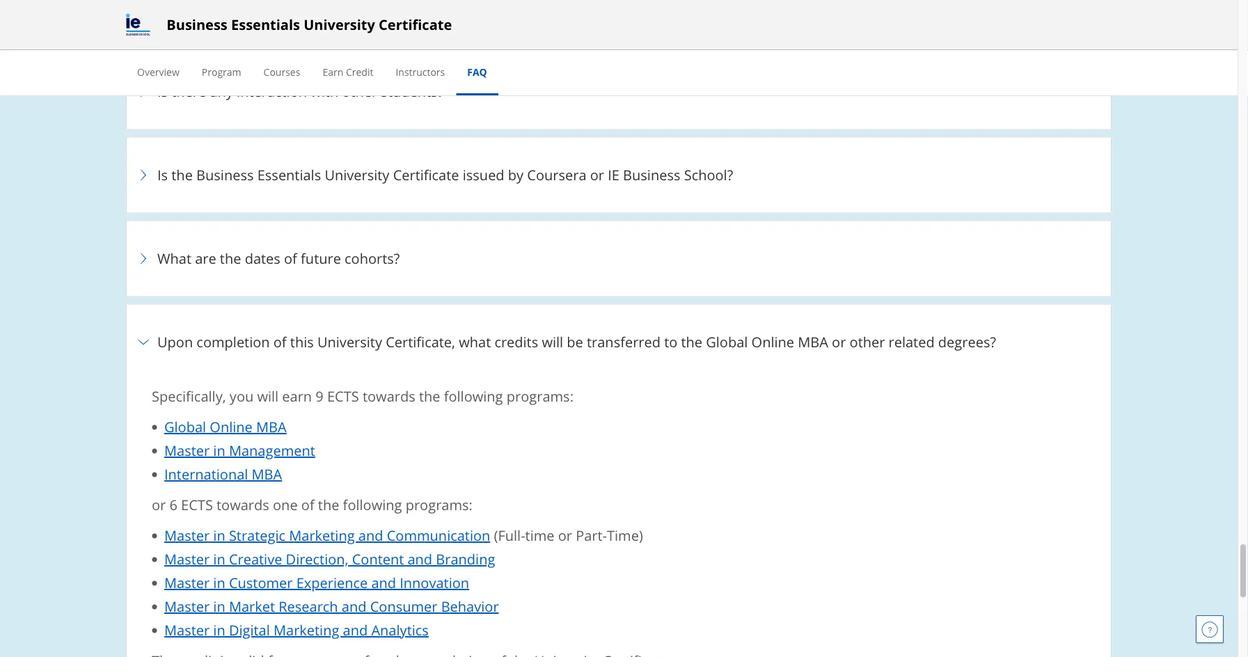 Task type: locate. For each thing, give the bounding box(es) containing it.
chevron right image for is there any interaction with other students?
[[135, 83, 152, 100]]

6 master from the top
[[164, 621, 210, 640]]

will inside dropdown button
[[542, 332, 564, 352]]

5 master from the top
[[164, 597, 210, 616]]

overview
[[137, 65, 180, 78]]

other inside dropdown button
[[850, 332, 885, 352]]

following
[[444, 387, 503, 406], [343, 495, 402, 515]]

of right dates
[[284, 249, 297, 268]]

research
[[279, 597, 338, 616]]

university
[[304, 15, 375, 34], [325, 165, 390, 184], [318, 332, 382, 352]]

in
[[213, 441, 225, 460], [213, 526, 225, 545], [213, 550, 225, 569], [213, 573, 225, 593], [213, 597, 225, 616], [213, 621, 225, 640]]

specifically, you will earn 9 ects towards the following programs:
[[152, 387, 574, 406]]

help center image
[[1202, 621, 1219, 638]]

1 vertical spatial global
[[164, 417, 206, 437]]

master in digital marketing and analytics link
[[164, 621, 429, 640]]

chevron right image inside what are the dates of future cohorts? dropdown button
[[135, 250, 152, 267]]

list containing master in strategic marketing and communication
[[157, 526, 1086, 640]]

university inside list item
[[325, 165, 390, 184]]

what are the dates of future cohorts?
[[157, 249, 400, 268]]

1 vertical spatial following
[[343, 495, 402, 515]]

global right to
[[706, 332, 748, 352]]

content
[[352, 550, 404, 569]]

other down credit
[[342, 82, 378, 101]]

chevron right image inside is the business essentials university certificate issued by coursera or ie business school? dropdown button
[[135, 167, 152, 183]]

0 vertical spatial other
[[342, 82, 378, 101]]

0 vertical spatial certificate
[[379, 15, 452, 34]]

what
[[157, 249, 192, 268]]

1 in from the top
[[213, 441, 225, 460]]

this
[[290, 332, 314, 352]]

communication
[[387, 526, 491, 545]]

is for is there any interaction with other students?
[[157, 82, 168, 101]]

what
[[459, 332, 491, 352]]

0 horizontal spatial online
[[210, 417, 253, 437]]

1 vertical spatial certificate
[[393, 165, 459, 184]]

1 horizontal spatial global
[[706, 332, 748, 352]]

0 vertical spatial programs:
[[507, 387, 574, 406]]

programs: up communication
[[406, 495, 473, 515]]

3 chevron right image from the top
[[135, 167, 152, 183]]

1 list from the top
[[157, 417, 1086, 484]]

mba
[[798, 332, 829, 352], [256, 417, 287, 437], [252, 465, 282, 484]]

ects
[[327, 387, 359, 406], [181, 495, 213, 515]]

towards up strategic
[[217, 495, 269, 515]]

1 horizontal spatial will
[[542, 332, 564, 352]]

or
[[590, 165, 605, 184], [832, 332, 846, 352], [152, 495, 166, 515], [558, 526, 572, 545]]

0 vertical spatial online
[[752, 332, 795, 352]]

program
[[202, 65, 241, 78]]

towards down certificate,
[[363, 387, 416, 406]]

upon
[[157, 332, 193, 352]]

analytics
[[372, 621, 429, 640]]

will right you
[[257, 387, 279, 406]]

are
[[195, 249, 216, 268]]

in left strategic
[[213, 526, 225, 545]]

or inside 'upon completion of this university certificate, what credits will be transferred to the global online mba or other related degrees?' dropdown button
[[832, 332, 846, 352]]

in left digital
[[213, 621, 225, 640]]

list item
[[126, 0, 1112, 46], [126, 304, 1112, 657], [164, 526, 1086, 545]]

master
[[164, 441, 210, 460], [164, 526, 210, 545], [164, 550, 210, 569], [164, 573, 210, 593], [164, 597, 210, 616], [164, 621, 210, 640]]

1 vertical spatial other
[[850, 332, 885, 352]]

issued
[[463, 165, 505, 184]]

master in market research and consumer behavior link
[[164, 597, 499, 616]]

transferred
[[587, 332, 661, 352]]

chevron right image for upon completion of this university certificate, what credits will be transferred to the global online mba or other related degrees?
[[135, 334, 152, 350]]

is
[[157, 82, 168, 101], [157, 165, 168, 184]]

any
[[210, 82, 233, 101]]

is there any interaction with other students?
[[157, 82, 444, 101]]

and up the innovation
[[408, 550, 433, 569]]

programs:
[[507, 387, 574, 406], [406, 495, 473, 515]]

4 chevron right image from the top
[[135, 250, 152, 267]]

future
[[301, 249, 341, 268]]

0 vertical spatial marketing
[[289, 526, 355, 545]]

0 vertical spatial mba
[[798, 332, 829, 352]]

2 list from the top
[[157, 526, 1086, 640]]

2 vertical spatial university
[[318, 332, 382, 352]]

upon completion of this university certificate, what credits will be transferred to the global online mba or other related degrees?
[[157, 332, 997, 352]]

master in strategic marketing and communication link
[[164, 526, 491, 545]]

is inside dropdown button
[[157, 165, 168, 184]]

business
[[167, 15, 228, 34], [196, 165, 254, 184], [623, 165, 681, 184]]

1 horizontal spatial online
[[752, 332, 795, 352]]

in left customer
[[213, 573, 225, 593]]

part-
[[576, 526, 607, 545]]

list
[[157, 417, 1086, 484], [157, 526, 1086, 640]]

towards
[[363, 387, 416, 406], [217, 495, 269, 515]]

following up master in strategic marketing and communication link
[[343, 495, 402, 515]]

marketing down research
[[274, 621, 339, 640]]

university for essentials
[[325, 165, 390, 184]]

ie business school image
[[126, 14, 150, 36]]

certificate
[[379, 15, 452, 34], [393, 165, 459, 184]]

the
[[172, 165, 193, 184], [220, 249, 241, 268], [681, 332, 703, 352], [419, 387, 441, 406], [318, 495, 339, 515]]

programs: down credits on the bottom left
[[507, 387, 574, 406]]

1 vertical spatial programs:
[[406, 495, 473, 515]]

chevron right image
[[135, 0, 152, 16], [135, 83, 152, 100], [135, 167, 152, 183], [135, 250, 152, 267], [135, 334, 152, 350]]

will left be
[[542, 332, 564, 352]]

behavior
[[441, 597, 499, 616]]

0 vertical spatial will
[[542, 332, 564, 352]]

1 horizontal spatial ects
[[327, 387, 359, 406]]

following down 'what'
[[444, 387, 503, 406]]

2 is from the top
[[157, 165, 168, 184]]

experience
[[296, 573, 368, 593]]

certificate up instructors link
[[379, 15, 452, 34]]

list item containing master in strategic marketing and communication
[[164, 526, 1086, 545]]

time
[[526, 526, 555, 545]]

courses
[[264, 65, 300, 78]]

is inside dropdown button
[[157, 82, 168, 101]]

university for this
[[318, 332, 382, 352]]

1 horizontal spatial following
[[444, 387, 503, 406]]

1 vertical spatial will
[[257, 387, 279, 406]]

in inside global online mba master in management international mba
[[213, 441, 225, 460]]

chevron right image inside 'upon completion of this university certificate, what credits will be transferred to the global online mba or other related degrees?' dropdown button
[[135, 334, 152, 350]]

1 vertical spatial list
[[157, 526, 1086, 640]]

list item inside list
[[164, 526, 1086, 545]]

instructors link
[[396, 65, 445, 78]]

ects right 6
[[181, 495, 213, 515]]

strategic
[[229, 526, 286, 545]]

by
[[508, 165, 524, 184]]

1 horizontal spatial other
[[850, 332, 885, 352]]

chevron right image inside is there any interaction with other students? dropdown button
[[135, 83, 152, 100]]

0 horizontal spatial towards
[[217, 495, 269, 515]]

in up 'international mba' link on the bottom of page
[[213, 441, 225, 460]]

global down specifically,
[[164, 417, 206, 437]]

other left related
[[850, 332, 885, 352]]

master in management link
[[164, 441, 315, 460]]

essentials
[[231, 15, 300, 34], [257, 165, 321, 184]]

online inside dropdown button
[[752, 332, 795, 352]]

0 horizontal spatial following
[[343, 495, 402, 515]]

1 horizontal spatial towards
[[363, 387, 416, 406]]

1 master from the top
[[164, 441, 210, 460]]

0 horizontal spatial other
[[342, 82, 378, 101]]

1 is from the top
[[157, 82, 168, 101]]

0 vertical spatial is
[[157, 82, 168, 101]]

master in strategic marketing and communication (full-time or part-time) master in creative direction, content and branding master in customer experience and innovation master in market research and consumer behavior master in digital marketing and analytics
[[164, 526, 643, 640]]

related
[[889, 332, 935, 352]]

customer
[[229, 573, 293, 593]]

instructors
[[396, 65, 445, 78]]

0 horizontal spatial global
[[164, 417, 206, 437]]

and
[[359, 526, 383, 545], [408, 550, 433, 569], [371, 573, 396, 593], [342, 597, 367, 616], [343, 621, 368, 640]]

global
[[706, 332, 748, 352], [164, 417, 206, 437]]

global inside dropdown button
[[706, 332, 748, 352]]

marketing
[[289, 526, 355, 545], [274, 621, 339, 640]]

in left creative
[[213, 550, 225, 569]]

2 chevron right image from the top
[[135, 83, 152, 100]]

online
[[752, 332, 795, 352], [210, 417, 253, 437]]

1 vertical spatial of
[[274, 332, 287, 352]]

of right one
[[301, 495, 315, 515]]

marketing up direction,
[[289, 526, 355, 545]]

chevron right image for is the business essentials university certificate issued by coursera or ie business school?
[[135, 167, 152, 183]]

earn credit link
[[323, 65, 374, 78]]

0 vertical spatial list
[[157, 417, 1086, 484]]

1 vertical spatial essentials
[[257, 165, 321, 184]]

0 horizontal spatial will
[[257, 387, 279, 406]]

or inside is the business essentials university certificate issued by coursera or ie business school? dropdown button
[[590, 165, 605, 184]]

1 vertical spatial university
[[325, 165, 390, 184]]

of left this
[[274, 332, 287, 352]]

certificate,
[[386, 332, 455, 352]]

1 vertical spatial ects
[[181, 495, 213, 515]]

ects right 9
[[327, 387, 359, 406]]

earn
[[323, 65, 344, 78]]

1 vertical spatial is
[[157, 165, 168, 184]]

0 vertical spatial ects
[[327, 387, 359, 406]]

master inside global online mba master in management international mba
[[164, 441, 210, 460]]

2 in from the top
[[213, 526, 225, 545]]

of
[[284, 249, 297, 268], [274, 332, 287, 352], [301, 495, 315, 515]]

will
[[542, 332, 564, 352], [257, 387, 279, 406]]

is the business essentials university certificate issued by coursera or ie business school? list item
[[126, 137, 1112, 213]]

in left market
[[213, 597, 225, 616]]

5 chevron right image from the top
[[135, 334, 152, 350]]

1 vertical spatial online
[[210, 417, 253, 437]]

certificate left the "issued"
[[393, 165, 459, 184]]

0 vertical spatial global
[[706, 332, 748, 352]]



Task type: describe. For each thing, give the bounding box(es) containing it.
global online mba link
[[164, 417, 287, 437]]

business essentials university certificate
[[167, 15, 452, 34]]

4 master from the top
[[164, 573, 210, 593]]

3 master from the top
[[164, 550, 210, 569]]

there
[[172, 82, 206, 101]]

and down master in market research and consumer behavior link
[[343, 621, 368, 640]]

(full-
[[494, 526, 526, 545]]

cohorts?
[[345, 249, 400, 268]]

digital
[[229, 621, 270, 640]]

1 vertical spatial mba
[[256, 417, 287, 437]]

2 vertical spatial mba
[[252, 465, 282, 484]]

students?
[[381, 82, 444, 101]]

time)
[[607, 526, 643, 545]]

0 horizontal spatial ects
[[181, 495, 213, 515]]

chevron right image for what are the dates of future cohorts?
[[135, 250, 152, 267]]

earn credit
[[323, 65, 374, 78]]

0 vertical spatial towards
[[363, 387, 416, 406]]

or 6 ects towards one of the following programs:
[[152, 495, 473, 515]]

upon completion of this university certificate, what credits will be transferred to the global online mba or other related degrees? button
[[135, 313, 1103, 371]]

global inside global online mba master in management international mba
[[164, 417, 206, 437]]

dates
[[245, 249, 281, 268]]

global online mba master in management international mba
[[164, 417, 315, 484]]

innovation
[[400, 573, 469, 593]]

2 vertical spatial of
[[301, 495, 315, 515]]

and down content
[[371, 573, 396, 593]]

5 in from the top
[[213, 597, 225, 616]]

list item containing upon completion of this university certificate, what credits will be transferred to the global online mba or other related degrees?
[[126, 304, 1112, 657]]

1 horizontal spatial programs:
[[507, 387, 574, 406]]

certificate menu element
[[126, 50, 1112, 95]]

and down "experience"
[[342, 597, 367, 616]]

1 vertical spatial marketing
[[274, 621, 339, 640]]

market
[[229, 597, 275, 616]]

ie
[[608, 165, 620, 184]]

degrees?
[[939, 332, 997, 352]]

list containing global online mba
[[157, 417, 1086, 484]]

6 in from the top
[[213, 621, 225, 640]]

is the business essentials university certificate issued by coursera or ie business school? button
[[135, 146, 1103, 204]]

overview link
[[137, 65, 180, 78]]

online inside global online mba master in management international mba
[[210, 417, 253, 437]]

faq link
[[468, 65, 487, 78]]

consumer
[[370, 597, 438, 616]]

is the business essentials university certificate issued by coursera or ie business school?
[[157, 165, 737, 184]]

3 in from the top
[[213, 550, 225, 569]]

4 in from the top
[[213, 573, 225, 593]]

what are the dates of future cohorts? list item
[[126, 220, 1112, 297]]

management
[[229, 441, 315, 460]]

international
[[164, 465, 248, 484]]

creative
[[229, 550, 282, 569]]

courses link
[[264, 65, 300, 78]]

completion
[[197, 332, 270, 352]]

6
[[170, 495, 178, 515]]

0 horizontal spatial programs:
[[406, 495, 473, 515]]

mba inside 'upon completion of this university certificate, what credits will be transferred to the global online mba or other related degrees?' dropdown button
[[798, 332, 829, 352]]

9
[[316, 387, 324, 406]]

direction,
[[286, 550, 349, 569]]

1 vertical spatial towards
[[217, 495, 269, 515]]

what are the dates of future cohorts? button
[[135, 229, 1103, 288]]

master in customer experience and innovation link
[[164, 573, 469, 593]]

faq
[[468, 65, 487, 78]]

or inside master in strategic marketing and communication (full-time or part-time) master in creative direction, content and branding master in customer experience and innovation master in market research and consumer behavior master in digital marketing and analytics
[[558, 526, 572, 545]]

0 vertical spatial of
[[284, 249, 297, 268]]

specifically,
[[152, 387, 226, 406]]

to
[[665, 332, 678, 352]]

master in creative direction, content and branding link
[[164, 550, 495, 569]]

international mba link
[[164, 465, 282, 484]]

be
[[567, 332, 584, 352]]

one
[[273, 495, 298, 515]]

is for is the business essentials university certificate issued by coursera or ie business school?
[[157, 165, 168, 184]]

is there any interaction with other students? list item
[[126, 53, 1112, 130]]

interaction
[[237, 82, 307, 101]]

2 master from the top
[[164, 526, 210, 545]]

branding
[[436, 550, 495, 569]]

program link
[[202, 65, 241, 78]]

other inside dropdown button
[[342, 82, 378, 101]]

0 vertical spatial university
[[304, 15, 375, 34]]

coursera
[[527, 165, 587, 184]]

earn
[[282, 387, 312, 406]]

is there any interaction with other students? button
[[135, 62, 1103, 121]]

credits
[[495, 332, 539, 352]]

and up content
[[359, 526, 383, 545]]

school?
[[684, 165, 734, 184]]

with
[[311, 82, 339, 101]]

essentials inside dropdown button
[[257, 165, 321, 184]]

you
[[230, 387, 254, 406]]

1 chevron right image from the top
[[135, 0, 152, 16]]

0 vertical spatial following
[[444, 387, 503, 406]]

certificate inside dropdown button
[[393, 165, 459, 184]]

credit
[[346, 65, 374, 78]]

0 vertical spatial essentials
[[231, 15, 300, 34]]



Task type: vqa. For each thing, say whether or not it's contained in the screenshot.
THE ENGLISH to the left
no



